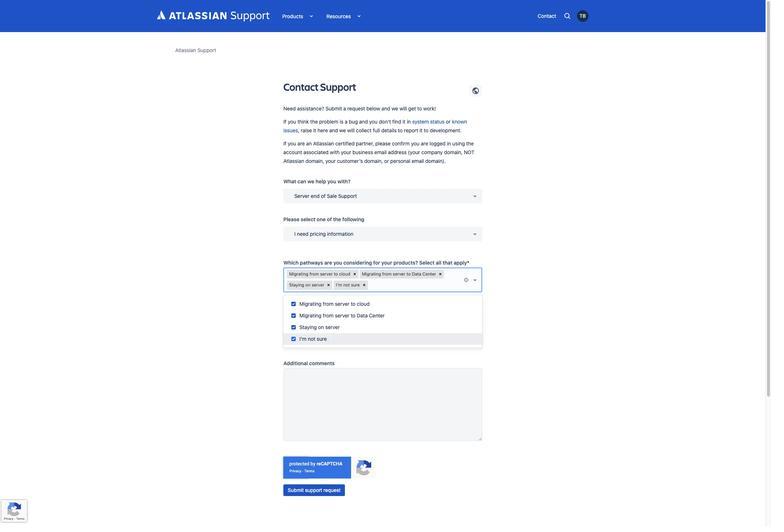 Task type: locate. For each thing, give the bounding box(es) containing it.
the left sen
[[397, 305, 405, 311]]

migrating from server to data center
[[362, 271, 436, 277], [300, 313, 385, 319]]

domain, down "using"
[[444, 149, 463, 155]]

0 horizontal spatial atlassian
[[175, 47, 196, 53]]

of right sen
[[418, 305, 422, 311]]

will left get
[[400, 105, 407, 112]]

0 horizontal spatial contact
[[284, 80, 319, 94]]

0 horizontal spatial clear image
[[326, 282, 332, 288]]

1 vertical spatial email
[[412, 158, 424, 164]]

contact up assistance?
[[284, 80, 319, 94]]

0 horizontal spatial it
[[313, 127, 316, 133]]

0 vertical spatial i'm
[[336, 282, 342, 288]]

0 horizontal spatial submit
[[288, 487, 304, 493]]

cloud right want on the left of the page
[[357, 301, 370, 307]]

are up company
[[421, 140, 428, 147]]

assistance?
[[297, 105, 324, 112]]

1 vertical spatial in
[[447, 140, 451, 147]]

are for which pathways are you considering for your products? select all that apply*
[[325, 260, 332, 266]]

0 horizontal spatial data
[[357, 313, 368, 319]]

center down which products do you want to migrate? enter the sen of each product below.
[[369, 313, 385, 319]]

submit support request button
[[284, 485, 345, 496]]

1 vertical spatial atlassian
[[313, 140, 334, 147]]

contact for contact
[[538, 13, 557, 19]]

not up want on the left of the page
[[344, 282, 350, 288]]

2 horizontal spatial clear image
[[438, 271, 444, 277]]

center down select
[[423, 271, 436, 277]]

the right think
[[311, 118, 318, 125]]

i'm left the sen?
[[300, 336, 307, 342]]

problem
[[319, 118, 339, 125]]

resources dropdown image
[[351, 12, 360, 20]]

1 horizontal spatial your
[[341, 149, 351, 155]]

to left clear icon
[[334, 271, 338, 277]]

logged
[[430, 140, 446, 147]]

2 horizontal spatial are
[[421, 140, 428, 147]]

in left "using"
[[447, 140, 451, 147]]

submit inside button
[[288, 487, 304, 493]]

or left the personal
[[384, 158, 389, 164]]

0 horizontal spatial cloud
[[339, 271, 351, 277]]

contact support
[[284, 80, 356, 94]]

1 vertical spatial data
[[357, 313, 368, 319]]

1 vertical spatial we
[[340, 127, 346, 133]]

in
[[407, 118, 411, 125], [447, 140, 451, 147]]

in up report
[[407, 118, 411, 125]]

request up bug
[[348, 105, 365, 112]]

your down with
[[326, 158, 336, 164]]

and down problem
[[330, 127, 338, 133]]

will down bug
[[347, 127, 355, 133]]

to right get
[[418, 105, 422, 112]]

1 horizontal spatial i'm not sure
[[336, 282, 360, 288]]

migrating
[[289, 271, 309, 277], [362, 271, 381, 277], [300, 301, 322, 307], [300, 313, 322, 319]]

1 vertical spatial on
[[318, 324, 324, 330]]

0 vertical spatial data
[[412, 271, 422, 277]]

on
[[306, 282, 311, 288], [318, 324, 324, 330]]

2 vertical spatial and
[[330, 127, 338, 133]]

Which products do you want to migrate? Enter the SEN of each product below.  text field
[[284, 316, 483, 330]]

your down certified
[[341, 149, 351, 155]]

sale
[[327, 193, 337, 199]]

what's
[[297, 335, 312, 341]]

center
[[423, 271, 436, 277], [369, 313, 385, 319]]

you up full
[[369, 118, 378, 125]]

domain).
[[426, 158, 446, 164]]

email down 'please'
[[375, 149, 387, 155]]

0 horizontal spatial sure
[[317, 336, 327, 342]]

1 horizontal spatial email
[[412, 158, 424, 164]]

to down system status link
[[424, 127, 429, 133]]

1 horizontal spatial center
[[423, 271, 436, 277]]

and up collect
[[359, 118, 368, 125]]

you up (your
[[411, 140, 420, 147]]

if up account
[[284, 140, 287, 147]]

development.
[[430, 127, 462, 133]]

migrating from server to cloud up the sen?
[[300, 301, 370, 307]]

1 horizontal spatial cloud
[[357, 301, 370, 307]]

that
[[443, 260, 453, 266]]

select
[[420, 260, 435, 266]]

1 horizontal spatial data
[[412, 271, 422, 277]]

what's a sen?
[[297, 335, 331, 341]]

apply*
[[454, 260, 470, 266]]

submit left support
[[288, 487, 304, 493]]

a inside button
[[314, 335, 316, 341]]

products
[[300, 305, 322, 311]]

you up issues
[[288, 118, 296, 125]]

atlassian inside 'link'
[[175, 47, 196, 53]]

1 horizontal spatial on
[[318, 324, 324, 330]]

personal
[[391, 158, 411, 164]]

customer's
[[337, 158, 363, 164]]

or up development. at top right
[[446, 118, 451, 125]]

a right the is
[[345, 118, 348, 125]]

1 horizontal spatial it
[[403, 118, 406, 125]]

staying up what's
[[300, 324, 317, 330]]

to down products?
[[407, 271, 411, 277]]

request
[[348, 105, 365, 112], [324, 487, 341, 493]]

1 vertical spatial will
[[347, 127, 355, 133]]

contact inside contact link
[[538, 13, 557, 19]]

from down 'do'
[[323, 313, 334, 319]]

staying down the pathways
[[289, 282, 304, 288]]

and right below
[[382, 105, 390, 112]]

1 vertical spatial request
[[324, 487, 341, 493]]

1 vertical spatial of
[[327, 216, 332, 222]]

a up the is
[[344, 105, 346, 112]]

and
[[382, 105, 390, 112], [359, 118, 368, 125], [330, 127, 338, 133]]

i'm not sure down clear icon
[[336, 282, 360, 288]]

0 horizontal spatial email
[[375, 149, 387, 155]]

server end of sale support
[[295, 193, 357, 199]]

a
[[344, 105, 346, 112], [345, 118, 348, 125], [314, 335, 316, 341]]

cloud left clear icon
[[339, 271, 351, 277]]

contact left search page icon
[[538, 13, 557, 19]]

clear image down considering
[[362, 282, 367, 288]]

using
[[453, 140, 465, 147]]

0 horizontal spatial or
[[384, 158, 389, 164]]

support down with?
[[338, 193, 357, 199]]

known
[[452, 118, 467, 125]]

for
[[374, 260, 380, 266]]

domain, down business on the left top
[[365, 158, 383, 164]]

0 vertical spatial migrating from server to cloud
[[289, 271, 351, 277]]

are left an
[[298, 140, 305, 147]]

1 horizontal spatial request
[[348, 105, 365, 112]]

your right 'for'
[[382, 260, 393, 266]]

it right find
[[403, 118, 406, 125]]

products image
[[303, 12, 312, 20]]

1 horizontal spatial atlassian
[[284, 158, 304, 164]]

server
[[295, 193, 310, 199]]

report
[[404, 127, 419, 133]]

support
[[198, 47, 216, 53], [320, 80, 356, 94], [338, 193, 357, 199]]

0 vertical spatial center
[[423, 271, 436, 277]]

1 vertical spatial open image
[[471, 276, 480, 284]]

we right can
[[308, 178, 315, 184]]

additional
[[284, 360, 308, 366]]

clear image for staying on server
[[326, 282, 332, 288]]

it for , raise it here and we will collect full details to report it to development.
[[420, 127, 423, 133]]

are for if you are an atlassian certified partner, please confirm you are logged in using the account associated with your business email address (your company domain, not atlassian domain, your customer's domain, or personal email domain).
[[298, 140, 305, 147]]

it down system
[[420, 127, 423, 133]]

1 vertical spatial contact
[[284, 80, 319, 94]]

of right the 'end'
[[321, 193, 326, 199]]

2 if from the top
[[284, 140, 287, 147]]

1 horizontal spatial we
[[340, 127, 346, 133]]

migrating from server to cloud
[[289, 271, 351, 277], [300, 301, 370, 307]]

if for if you think the problem is a bug and you don't find it in system status or
[[284, 118, 287, 125]]

you left considering
[[334, 260, 342, 266]]

migrating from server to cloud down the pathways
[[289, 271, 351, 277]]

2 vertical spatial a
[[314, 335, 316, 341]]

if you think the problem is a bug and you don't find it in system status or
[[284, 118, 452, 125]]

with?
[[338, 178, 351, 184]]

to down want on the left of the page
[[351, 313, 356, 319]]

2 vertical spatial your
[[382, 260, 393, 266]]

are right the pathways
[[325, 260, 332, 266]]

account
[[284, 149, 302, 155]]

domain, down associated
[[306, 158, 324, 164]]

0 horizontal spatial request
[[324, 487, 341, 493]]

of right the one at the top of page
[[327, 216, 332, 222]]

which pathways are you considering for your products? select all that apply*
[[284, 260, 470, 266]]

search page image
[[564, 12, 572, 20]]

it
[[403, 118, 406, 125], [313, 127, 316, 133], [420, 127, 423, 133]]

it for if you think the problem is a bug and you don't find it in system status or
[[403, 118, 406, 125]]

on up the sen?
[[318, 324, 324, 330]]

0 horizontal spatial will
[[347, 127, 355, 133]]

0 vertical spatial support
[[198, 47, 216, 53]]

following
[[343, 216, 365, 222]]

raise
[[301, 127, 312, 133]]

2 horizontal spatial of
[[418, 305, 422, 311]]

1 vertical spatial if
[[284, 140, 287, 147]]

known issues
[[284, 118, 467, 133]]

which left the pathways
[[284, 260, 299, 266]]

2 vertical spatial support
[[338, 193, 357, 199]]

1 horizontal spatial submit
[[326, 105, 342, 112]]

which left products
[[284, 305, 299, 311]]

migrating from server to data center down want on the left of the page
[[300, 313, 385, 319]]

request right support
[[324, 487, 341, 493]]

1 horizontal spatial and
[[359, 118, 368, 125]]

1 vertical spatial not
[[308, 336, 316, 342]]

2 horizontal spatial it
[[420, 127, 423, 133]]

on down the pathways
[[306, 282, 311, 288]]

support inside 'link'
[[198, 47, 216, 53]]

a left the sen?
[[314, 335, 316, 341]]

data down "migrate?"
[[357, 313, 368, 319]]

0 vertical spatial i'm not sure
[[336, 282, 360, 288]]

0 vertical spatial in
[[407, 118, 411, 125]]

0 vertical spatial which
[[284, 260, 299, 266]]

2 which from the top
[[284, 305, 299, 311]]

submit support request
[[288, 487, 341, 493]]

are
[[298, 140, 305, 147], [421, 140, 428, 147], [325, 260, 332, 266]]

you right 'do'
[[331, 305, 340, 311]]

or
[[446, 118, 451, 125], [384, 158, 389, 164]]

0 horizontal spatial we
[[308, 178, 315, 184]]

i'm not sure
[[336, 282, 360, 288], [300, 336, 327, 342]]

1 horizontal spatial domain,
[[365, 158, 383, 164]]

from right products
[[323, 301, 334, 307]]

sure right what's
[[317, 336, 327, 342]]

1 horizontal spatial are
[[325, 260, 332, 266]]

submit up problem
[[326, 105, 342, 112]]

if up issues
[[284, 118, 287, 125]]

clear image up 'do'
[[326, 282, 332, 288]]

staying
[[289, 282, 304, 288], [300, 324, 317, 330]]

support down "atlassian logo"
[[198, 47, 216, 53]]

1 vertical spatial staying
[[300, 324, 317, 330]]

1 if from the top
[[284, 118, 287, 125]]

i'm not sure up additional comments
[[300, 336, 327, 342]]

products?
[[394, 260, 418, 266]]

1 vertical spatial and
[[359, 118, 368, 125]]

sure
[[351, 282, 360, 288], [317, 336, 327, 342]]

data down select
[[412, 271, 422, 277]]

if inside if you are an atlassian certified partner, please confirm you are logged in using the account associated with your business email address (your company domain, not atlassian domain, your customer's domain, or personal email domain).
[[284, 140, 287, 147]]

0 horizontal spatial and
[[330, 127, 338, 133]]

known issues link
[[284, 118, 467, 133]]

0 horizontal spatial i'm not sure
[[300, 336, 327, 342]]

the up not
[[467, 140, 474, 147]]

contact
[[538, 13, 557, 19], [284, 80, 319, 94]]

1 which from the top
[[284, 260, 299, 266]]

not left the sen?
[[308, 336, 316, 342]]

it left the here at left
[[313, 127, 316, 133]]

1 vertical spatial submit
[[288, 487, 304, 493]]

which products do you want to migrate? enter the sen of each product below.
[[284, 305, 473, 311]]

from down the pathways
[[310, 271, 319, 277]]

to
[[418, 105, 422, 112], [398, 127, 403, 133], [424, 127, 429, 133], [334, 271, 338, 277], [407, 271, 411, 277], [351, 301, 356, 307], [354, 305, 359, 311], [351, 313, 356, 319]]

clear image down all
[[438, 271, 444, 277]]

0 vertical spatial if
[[284, 118, 287, 125]]

open image
[[471, 230, 480, 238]]

1 horizontal spatial will
[[400, 105, 407, 112]]

1 horizontal spatial not
[[344, 282, 350, 288]]

migrating from server to data center down products?
[[362, 271, 436, 277]]

of
[[321, 193, 326, 199], [327, 216, 332, 222], [418, 305, 422, 311]]

1 horizontal spatial or
[[446, 118, 451, 125]]

1 vertical spatial your
[[326, 158, 336, 164]]

0 horizontal spatial in
[[407, 118, 411, 125]]

pricing
[[310, 231, 326, 237]]

2 horizontal spatial we
[[392, 105, 398, 112]]

we
[[392, 105, 398, 112], [340, 127, 346, 133], [308, 178, 315, 184]]

the up information
[[333, 216, 341, 222]]

the
[[311, 118, 318, 125], [467, 140, 474, 147], [333, 216, 341, 222], [397, 305, 405, 311]]

1 vertical spatial migrating from server to data center
[[300, 313, 385, 319]]

we up find
[[392, 105, 398, 112]]

confirm
[[392, 140, 410, 147]]

data
[[412, 271, 422, 277], [357, 313, 368, 319]]

0 horizontal spatial your
[[326, 158, 336, 164]]

staying on server up the sen?
[[300, 324, 340, 330]]

we down the is
[[340, 127, 346, 133]]

below
[[367, 105, 380, 112]]

0 vertical spatial email
[[375, 149, 387, 155]]

0 horizontal spatial are
[[298, 140, 305, 147]]

1 horizontal spatial in
[[447, 140, 451, 147]]

i
[[295, 231, 296, 237]]

open image
[[471, 192, 480, 200], [471, 276, 480, 284]]

0 vertical spatial on
[[306, 282, 311, 288]]

is
[[340, 118, 344, 125]]

1 vertical spatial or
[[384, 158, 389, 164]]

email down (your
[[412, 158, 424, 164]]

staying on server down the pathways
[[289, 282, 325, 288]]

0 vertical spatial of
[[321, 193, 326, 199]]

server
[[320, 271, 333, 277], [393, 271, 406, 277], [312, 282, 325, 288], [335, 301, 350, 307], [335, 313, 350, 319], [325, 324, 340, 330]]

atlassian support link
[[175, 46, 216, 55]]

if for if you are an atlassian certified partner, please confirm you are logged in using the account associated with your business email address (your company domain, not atlassian domain, your customer's domain, or personal email domain).
[[284, 140, 287, 147]]

2 horizontal spatial and
[[382, 105, 390, 112]]

email
[[375, 149, 387, 155], [412, 158, 424, 164]]

i'm up want on the left of the page
[[336, 282, 342, 288]]

system
[[413, 118, 429, 125]]

0 horizontal spatial i'm
[[300, 336, 307, 342]]

0 vertical spatial and
[[382, 105, 390, 112]]

clear image
[[438, 271, 444, 277], [326, 282, 332, 288], [362, 282, 367, 288]]

sure down clear icon
[[351, 282, 360, 288]]

0 vertical spatial staying
[[289, 282, 304, 288]]

cloud
[[339, 271, 351, 277], [357, 301, 370, 307]]

support up need assistance? submit a request below and we will get to work!
[[320, 80, 356, 94]]



Task type: vqa. For each thing, say whether or not it's contained in the screenshot.
Center
yes



Task type: describe. For each thing, give the bounding box(es) containing it.
each
[[424, 305, 435, 311]]

1 open image from the top
[[471, 192, 480, 200]]

what can we help you with?
[[284, 178, 351, 184]]

2 vertical spatial of
[[418, 305, 422, 311]]

products button
[[277, 11, 318, 22]]

or inside if you are an atlassian certified partner, please confirm you are logged in using the account associated with your business email address (your company domain, not atlassian domain, your customer's domain, or personal email domain).
[[384, 158, 389, 164]]

clear image for i'm not sure
[[362, 282, 367, 288]]

from down which pathways are you considering for your products? select all that apply*
[[382, 271, 392, 277]]

contact link
[[534, 11, 560, 22]]

0 vertical spatial submit
[[326, 105, 342, 112]]

additional comments
[[284, 360, 335, 366]]

contact for contact support
[[284, 80, 319, 94]]

in inside if you are an atlassian certified partner, please confirm you are logged in using the account associated with your business email address (your company domain, not atlassian domain, your customer's domain, or personal email domain).
[[447, 140, 451, 147]]

0 horizontal spatial domain,
[[306, 158, 324, 164]]

address
[[388, 149, 407, 155]]

1 horizontal spatial i'm
[[336, 282, 342, 288]]

1 vertical spatial cloud
[[357, 301, 370, 307]]

clear image for migrating from server to data center
[[438, 271, 444, 277]]

atlassian support
[[175, 47, 216, 53]]

help
[[316, 178, 326, 184]]

issues
[[284, 127, 298, 133]]

end
[[311, 193, 320, 199]]

0 vertical spatial or
[[446, 118, 451, 125]]

i need pricing information
[[295, 231, 354, 237]]

business
[[353, 149, 373, 155]]

status
[[431, 118, 445, 125]]

migrating down the pathways
[[289, 271, 309, 277]]

you right help
[[328, 178, 336, 184]]

to left "migrate?"
[[351, 301, 356, 307]]

0 vertical spatial staying on server
[[289, 282, 325, 288]]

company
[[422, 149, 443, 155]]

associated
[[304, 149, 329, 155]]

0 horizontal spatial not
[[308, 336, 316, 342]]

the inside if you are an atlassian certified partner, please confirm you are logged in using the account associated with your business email address (your company domain, not atlassian domain, your customer's domain, or personal email domain).
[[467, 140, 474, 147]]

, raise it here and we will collect full details to report it to development.
[[298, 127, 462, 133]]

account avatar image
[[577, 10, 589, 22]]

migrating down which pathways are you considering for your products? select all that apply*
[[362, 271, 381, 277]]

enter
[[383, 305, 396, 311]]

0 vertical spatial your
[[341, 149, 351, 155]]

clear image
[[352, 271, 358, 277]]

clear image
[[464, 277, 469, 283]]

think
[[298, 118, 309, 125]]

1 vertical spatial i'm
[[300, 336, 307, 342]]

request inside button
[[324, 487, 341, 493]]

sen?
[[318, 335, 331, 341]]

please
[[284, 216, 300, 222]]

want
[[341, 305, 353, 311]]

partner,
[[356, 140, 374, 147]]

below.
[[457, 305, 473, 311]]

support
[[305, 487, 322, 493]]

system status link
[[413, 118, 445, 125]]

bug
[[349, 118, 358, 125]]

find
[[393, 118, 402, 125]]

don't
[[379, 118, 391, 125]]

1 vertical spatial sure
[[317, 336, 327, 342]]

migrating down products
[[300, 313, 322, 319]]

sen
[[406, 305, 416, 311]]

migrate?
[[360, 305, 381, 311]]

collect
[[356, 127, 372, 133]]

2 horizontal spatial domain,
[[444, 149, 463, 155]]

2 vertical spatial we
[[308, 178, 315, 184]]

,
[[298, 127, 300, 133]]

please select one of the following
[[284, 216, 365, 222]]

to right want on the left of the page
[[354, 305, 359, 311]]

atlassian logo image
[[157, 11, 270, 22]]

if you are an atlassian certified partner, please confirm you are logged in using the account associated with your business email address (your company domain, not atlassian domain, your customer's domain, or personal email domain).
[[284, 140, 475, 164]]

what
[[284, 178, 296, 184]]

details
[[382, 127, 397, 133]]

Additional comments text field
[[284, 368, 483, 441]]

can
[[298, 178, 306, 184]]

with
[[330, 149, 340, 155]]

2 open image from the top
[[471, 276, 480, 284]]

work!
[[424, 105, 436, 112]]

what's a sen? button
[[284, 327, 336, 346]]

0 horizontal spatial of
[[321, 193, 326, 199]]

2 vertical spatial atlassian
[[284, 158, 304, 164]]

0 vertical spatial we
[[392, 105, 398, 112]]

products
[[282, 13, 303, 19]]

please
[[376, 140, 391, 147]]

product
[[437, 305, 456, 311]]

resources
[[327, 13, 351, 19]]

1 vertical spatial i'm not sure
[[300, 336, 327, 342]]

full
[[373, 127, 380, 133]]

pathways
[[300, 260, 323, 266]]

an
[[306, 140, 312, 147]]

which for which pathways are you considering for your products? select all that apply*
[[284, 260, 299, 266]]

one
[[317, 216, 326, 222]]

here
[[318, 127, 328, 133]]

support for atlassian support
[[198, 47, 216, 53]]

certified
[[336, 140, 355, 147]]

1 vertical spatial a
[[345, 118, 348, 125]]

you up account
[[288, 140, 296, 147]]

get
[[409, 105, 416, 112]]

to down find
[[398, 127, 403, 133]]

need
[[297, 231, 309, 237]]

considering
[[344, 260, 372, 266]]

all
[[436, 260, 442, 266]]

1 vertical spatial staying on server
[[300, 324, 340, 330]]

0 vertical spatial cloud
[[339, 271, 351, 277]]

comments
[[309, 360, 335, 366]]

0 horizontal spatial on
[[306, 282, 311, 288]]

0 vertical spatial migrating from server to data center
[[362, 271, 436, 277]]

1 vertical spatial migrating from server to cloud
[[300, 301, 370, 307]]

not
[[464, 149, 475, 155]]

need
[[284, 105, 296, 112]]

select
[[301, 216, 316, 222]]

migrating left 'do'
[[300, 301, 322, 307]]

support for contact support
[[320, 80, 356, 94]]

1 horizontal spatial of
[[327, 216, 332, 222]]

(your
[[408, 149, 420, 155]]

0 horizontal spatial center
[[369, 313, 385, 319]]

which for which products do you want to migrate? enter the sen of each product below.
[[284, 305, 299, 311]]

0 vertical spatial a
[[344, 105, 346, 112]]

information
[[327, 231, 354, 237]]

do
[[323, 305, 329, 311]]

0 vertical spatial sure
[[351, 282, 360, 288]]

resources button
[[321, 11, 365, 22]]

2 horizontal spatial your
[[382, 260, 393, 266]]



